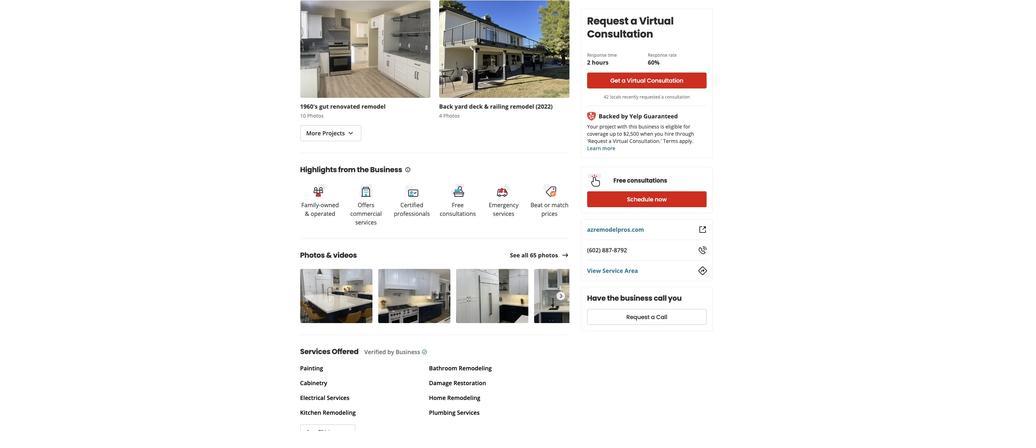 Task type: locate. For each thing, give the bounding box(es) containing it.
1 horizontal spatial remodel
[[510, 103, 534, 111]]

1 vertical spatial by
[[388, 348, 394, 356]]

0 horizontal spatial consultations
[[440, 210, 476, 218]]

next image
[[557, 292, 565, 301]]

& right the deck
[[484, 103, 489, 111]]

1 response from the left
[[587, 52, 607, 58]]

remodeling for home remodeling
[[447, 394, 481, 402]]

1 horizontal spatial response
[[648, 52, 668, 58]]

0 horizontal spatial you
[[655, 130, 664, 137]]

services inside the emergency services
[[493, 210, 515, 218]]

the right the from
[[357, 165, 369, 175]]

match
[[552, 201, 569, 209]]

0 vertical spatial business
[[639, 123, 660, 130]]

project
[[600, 123, 616, 130]]

bathroom
[[429, 364, 457, 372]]

learn
[[587, 145, 601, 152]]

guaranteed
[[644, 112, 678, 120]]

time
[[608, 52, 617, 58]]

request down have the business call you
[[627, 313, 650, 321]]

1 vertical spatial business
[[621, 293, 653, 303]]

free_consultations image
[[451, 183, 465, 197]]

gut
[[319, 103, 329, 111]]

more
[[306, 129, 321, 137]]

photos & videos element
[[289, 238, 606, 325]]

1 vertical spatial you
[[668, 293, 682, 303]]

remodeling down electrical services
[[323, 409, 356, 417]]

3 photo of az remodel pros - phoenix, az, us. image from the left
[[456, 269, 528, 323]]

0 horizontal spatial services
[[355, 219, 377, 227]]

consultation inside button
[[647, 76, 684, 85]]

virtual for request a virtual consultation
[[640, 14, 674, 28]]

services up kitchen remodeling link
[[327, 394, 350, 402]]

1 vertical spatial business
[[396, 348, 420, 356]]

you right call
[[668, 293, 682, 303]]

photos inside 1960's gut renovated remodel 10 photos
[[307, 112, 324, 119]]

highlights from the business
[[300, 165, 402, 175]]

free consultations up schedule
[[614, 176, 668, 185]]

remodel left (2022)
[[510, 103, 534, 111]]

0 horizontal spatial response
[[587, 52, 607, 58]]

0 vertical spatial remodeling
[[459, 364, 492, 372]]

plumbing services link
[[429, 409, 480, 417]]

family-
[[301, 201, 321, 209]]

verified
[[364, 348, 386, 356]]

2 horizontal spatial &
[[484, 103, 489, 111]]

virtual inside request a virtual consultation
[[640, 14, 674, 28]]

'request
[[587, 138, 608, 144]]

response rate 60%
[[648, 52, 677, 66]]

2 vertical spatial virtual
[[613, 138, 629, 144]]

& left videos
[[326, 250, 332, 260]]

verified by business
[[364, 348, 420, 356]]

0 vertical spatial you
[[655, 130, 664, 137]]

a
[[631, 14, 638, 28], [622, 76, 626, 85], [662, 94, 664, 100], [609, 138, 612, 144], [651, 313, 655, 321]]

request a virtual consultation
[[587, 14, 674, 41]]

1 horizontal spatial services
[[493, 210, 515, 218]]

1960's
[[300, 103, 318, 111]]

free consultations down free_consultations icon
[[440, 201, 476, 218]]

2 vertical spatial remodeling
[[323, 409, 356, 417]]

photos
[[538, 251, 558, 259]]

photo of az remodel pros - phoenix, az, us. image
[[300, 269, 372, 323], [378, 269, 450, 323], [456, 269, 528, 323]]

1 vertical spatial &
[[305, 210, 309, 218]]

free consultations
[[614, 176, 668, 185], [440, 201, 476, 218]]

consultations down free_consultations icon
[[440, 210, 476, 218]]

16 checkmark badged v2 image
[[422, 349, 428, 355]]

highlights
[[300, 165, 337, 175]]

business up when
[[639, 123, 660, 130]]

1 horizontal spatial free
[[614, 176, 626, 185]]

2 vertical spatial services
[[457, 409, 480, 417]]

4
[[439, 112, 442, 119]]

1 vertical spatial remodeling
[[447, 394, 481, 402]]

1 vertical spatial request
[[627, 313, 650, 321]]

0 vertical spatial request
[[587, 14, 629, 28]]

terms
[[664, 138, 678, 144]]

all
[[522, 251, 529, 259]]

certified_professionals image
[[405, 183, 419, 197]]

for
[[684, 123, 691, 130]]

services down home remodeling
[[457, 409, 480, 417]]

virtual inside button
[[627, 76, 646, 85]]

now
[[655, 195, 667, 203]]

remodel right "renovated" at the top
[[362, 103, 386, 111]]

a for request a call
[[651, 313, 655, 321]]

business
[[639, 123, 660, 130], [621, 293, 653, 303]]

1 vertical spatial services
[[355, 219, 377, 227]]

with
[[618, 123, 628, 130]]

1 horizontal spatial the
[[607, 293, 619, 303]]

1 vertical spatial free
[[452, 201, 464, 209]]

free
[[614, 176, 626, 185], [452, 201, 464, 209]]

consultations up schedule now
[[627, 176, 668, 185]]

certified
[[401, 201, 424, 209]]

virtual
[[640, 14, 674, 28], [627, 76, 646, 85], [613, 138, 629, 144]]

0 vertical spatial virtual
[[640, 14, 674, 28]]

response up hours
[[587, 52, 607, 58]]

1 horizontal spatial &
[[326, 250, 332, 260]]

a for get a virtual consultation
[[622, 76, 626, 85]]

photos down the 1960's
[[307, 112, 324, 119]]

2 horizontal spatial photo of az remodel pros - phoenix, az, us. image
[[456, 269, 528, 323]]

the right have
[[607, 293, 619, 303]]

services down commercial
[[355, 219, 377, 227]]

electrical
[[300, 394, 325, 402]]

0 horizontal spatial &
[[305, 210, 309, 218]]

home remodeling link
[[429, 394, 481, 402]]

deck
[[469, 103, 483, 111]]

consultation
[[587, 27, 653, 41], [647, 76, 684, 85]]

electrical services
[[300, 394, 350, 402]]

area
[[625, 267, 639, 275]]

offers_commercial_services image
[[359, 183, 373, 197]]

0 horizontal spatial free consultations
[[440, 201, 476, 218]]

consultation up time
[[587, 27, 653, 41]]

photos left videos
[[300, 250, 325, 260]]

this
[[629, 123, 638, 130]]

you inside your project with this business is eligible for coverage up to $2,500 when you hire through 'request a virtual consultation.' terms apply. learn more
[[655, 130, 664, 137]]

consultation inside request a virtual consultation
[[587, 27, 653, 41]]

remodeling up restoration
[[459, 364, 492, 372]]

response inside response rate 60%
[[648, 52, 668, 58]]

more projects button
[[300, 125, 361, 141]]

locals
[[610, 94, 622, 100]]

0 horizontal spatial photo of az remodel pros - phoenix, az, us. image
[[300, 269, 372, 323]]

business inside the services offered element
[[396, 348, 420, 356]]

azremodelpros.com link
[[587, 226, 644, 234]]

1 horizontal spatial by
[[622, 112, 628, 120]]

0 vertical spatial by
[[622, 112, 628, 120]]

services offered
[[300, 347, 359, 357]]

photos inside back yard deck & railing remodel (2022) 4 photos
[[444, 112, 460, 119]]

get a virtual consultation button
[[587, 73, 707, 88]]

business up offers_commercial_services 'icon'
[[370, 165, 402, 175]]

request up time
[[587, 14, 629, 28]]

0 vertical spatial &
[[484, 103, 489, 111]]

& inside family-owned & operated
[[305, 210, 309, 218]]

request inside button
[[627, 313, 650, 321]]

1960's gut renovated remodel 10 photos
[[300, 103, 386, 119]]

remodeling for bathroom remodeling
[[459, 364, 492, 372]]

by for business
[[388, 348, 394, 356]]

10
[[300, 112, 306, 119]]

request for request a virtual consultation
[[587, 14, 629, 28]]

0 vertical spatial consultations
[[627, 176, 668, 185]]

0 horizontal spatial by
[[388, 348, 394, 356]]

887-
[[603, 246, 614, 254]]

you down is
[[655, 130, 664, 137]]

by right verified
[[388, 348, 394, 356]]

photos down back
[[444, 112, 460, 119]]

(602) 887-8792
[[587, 246, 627, 254]]

1 remodel from the left
[[362, 103, 386, 111]]

0 vertical spatial free
[[614, 176, 626, 185]]

view service area
[[587, 267, 639, 275]]

business left 16 checkmark badged v2 image
[[396, 348, 420, 356]]

azremodelpros.com
[[587, 226, 644, 234]]

free down free_consultations icon
[[452, 201, 464, 209]]

learn more link
[[587, 145, 616, 152]]

0 vertical spatial services
[[493, 210, 515, 218]]

emergency services
[[489, 201, 519, 218]]

by inside the services offered element
[[388, 348, 394, 356]]

services down emergency
[[493, 210, 515, 218]]

1 vertical spatial services
[[327, 394, 350, 402]]

consultation.'
[[630, 138, 662, 144]]

painting
[[300, 364, 323, 372]]

0 vertical spatial the
[[357, 165, 369, 175]]

0 horizontal spatial remodel
[[362, 103, 386, 111]]

2 response from the left
[[648, 52, 668, 58]]

services up 'painting'
[[300, 347, 331, 357]]

rate
[[669, 52, 677, 58]]

& down family-
[[305, 210, 309, 218]]

a inside request a virtual consultation
[[631, 14, 638, 28]]

request for request a call
[[627, 313, 650, 321]]

1 vertical spatial consultation
[[647, 76, 684, 85]]

remodeling down restoration
[[447, 394, 481, 402]]

business up request a call button
[[621, 293, 653, 303]]

response inside response time 2 hours
[[587, 52, 607, 58]]

response up 60%
[[648, 52, 668, 58]]

1 vertical spatial virtual
[[627, 76, 646, 85]]

bathroom remodeling
[[429, 364, 492, 372]]

remodeling
[[459, 364, 492, 372], [447, 394, 481, 402], [323, 409, 356, 417]]

1 horizontal spatial consultations
[[627, 176, 668, 185]]

kitchen remodeling link
[[300, 409, 356, 417]]

renovated
[[330, 103, 360, 111]]

by up with
[[622, 112, 628, 120]]

response
[[587, 52, 607, 58], [648, 52, 668, 58]]

home
[[429, 394, 446, 402]]

1 photo of az remodel pros - phoenix, az, us. image from the left
[[300, 269, 372, 323]]

prices
[[542, 210, 558, 218]]

you
[[655, 130, 664, 137], [668, 293, 682, 303]]

eligible
[[666, 123, 683, 130]]

through
[[676, 130, 695, 137]]

free up schedule now button
[[614, 176, 626, 185]]

1 horizontal spatial photo of az remodel pros - phoenix, az, us. image
[[378, 269, 450, 323]]

consultation up consultation
[[647, 76, 684, 85]]

1 horizontal spatial free consultations
[[614, 176, 668, 185]]

2 vertical spatial &
[[326, 250, 332, 260]]

0 vertical spatial consultation
[[587, 27, 653, 41]]

more projects
[[306, 129, 345, 137]]

services
[[493, 210, 515, 218], [355, 219, 377, 227]]

request inside request a virtual consultation
[[587, 14, 629, 28]]

hours
[[592, 58, 609, 66]]

projects
[[323, 129, 345, 137]]

info icon image
[[405, 167, 411, 173], [405, 167, 411, 173]]

2 remodel from the left
[[510, 103, 534, 111]]



Task type: vqa. For each thing, say whether or not it's contained in the screenshot.
you inside your project with this business is eligible for coverage up to $2,500 when you hire through 'request a virtual consultation.' terms apply. learn more
yes



Task type: describe. For each thing, give the bounding box(es) containing it.
backed by yelp guaranteed
[[599, 112, 678, 120]]

from
[[338, 165, 356, 175]]

schedule now
[[627, 195, 667, 203]]

0 vertical spatial business
[[370, 165, 402, 175]]

your
[[587, 123, 599, 130]]

is
[[661, 123, 665, 130]]

electrical services link
[[300, 394, 350, 402]]

offers
[[358, 201, 375, 209]]

24 external link v2 image
[[698, 225, 707, 234]]

services for electrical
[[327, 394, 350, 402]]

24 phone v2 image
[[698, 246, 707, 255]]

beat_or_match_prices image
[[542, 183, 557, 197]]

business inside your project with this business is eligible for coverage up to $2,500 when you hire through 'request a virtual consultation.' terms apply. learn more
[[639, 123, 660, 130]]

consultation for get a virtual consultation
[[647, 76, 684, 85]]

consultation
[[665, 94, 690, 100]]

when
[[641, 130, 654, 137]]

services offered element
[[289, 335, 570, 431]]

restoration
[[454, 379, 486, 387]]

owned
[[321, 201, 339, 209]]

or
[[544, 201, 550, 209]]

see
[[510, 251, 520, 259]]

railing
[[490, 103, 509, 111]]

your project with this business is eligible for coverage up to $2,500 when you hire through 'request a virtual consultation.' terms apply. learn more
[[587, 123, 695, 152]]

services for plumbing
[[457, 409, 480, 417]]

operated
[[311, 210, 335, 218]]

bathroom remodeling link
[[429, 364, 492, 372]]

damage restoration link
[[429, 379, 486, 387]]

emergency
[[489, 201, 519, 209]]

see all 65 photos link
[[510, 251, 570, 259]]

8792
[[614, 246, 627, 254]]

response for 2
[[587, 52, 607, 58]]

see all 65 photos
[[510, 251, 558, 259]]

back
[[439, 103, 453, 111]]

service
[[603, 267, 623, 275]]

1 vertical spatial free consultations
[[440, 201, 476, 218]]

beat or match prices
[[531, 201, 569, 218]]

24 directions v2 image
[[698, 266, 707, 275]]

beat
[[531, 201, 543, 209]]

up
[[610, 130, 616, 137]]

plumbing services
[[429, 409, 480, 417]]

view
[[587, 267, 601, 275]]

more
[[603, 145, 616, 152]]

remodeling for kitchen remodeling
[[323, 409, 356, 417]]

(602)
[[587, 246, 601, 254]]

0 horizontal spatial the
[[357, 165, 369, 175]]

back yard deck & railing remodel (2022) 4 photos
[[439, 103, 553, 119]]

virtual inside your project with this business is eligible for coverage up to $2,500 when you hire through 'request a virtual consultation.' terms apply. learn more
[[613, 138, 629, 144]]

to
[[618, 130, 622, 137]]

previous image
[[305, 292, 313, 301]]

services inside offers commercial services
[[355, 219, 377, 227]]

hire
[[665, 130, 674, 137]]

get
[[611, 76, 621, 85]]

have
[[587, 293, 606, 303]]

family-owned & operated
[[301, 201, 339, 218]]

2 photo of az remodel pros - phoenix, az, us. image from the left
[[378, 269, 450, 323]]

response for 60%
[[648, 52, 668, 58]]

kitchen
[[300, 409, 321, 417]]

yelp
[[630, 112, 642, 120]]

response time 2 hours
[[587, 52, 617, 66]]

call
[[654, 293, 667, 303]]

cabinetry link
[[300, 379, 327, 387]]

1 horizontal spatial you
[[668, 293, 682, 303]]

requested
[[640, 94, 661, 100]]

damage restoration
[[429, 379, 486, 387]]

photos & videos
[[300, 250, 357, 260]]

offered
[[332, 347, 359, 357]]

65
[[530, 251, 537, 259]]

family_owned_operated image
[[313, 183, 327, 197]]

0 vertical spatial services
[[300, 347, 331, 357]]

by for yelp
[[622, 112, 628, 120]]

backed
[[599, 112, 620, 120]]

1 vertical spatial the
[[607, 293, 619, 303]]

kitchen remodeling
[[300, 409, 356, 417]]

(2022)
[[536, 103, 553, 111]]

request a call
[[627, 313, 668, 321]]

remodel inside back yard deck & railing remodel (2022) 4 photos
[[510, 103, 534, 111]]

get a virtual consultation
[[611, 76, 684, 85]]

have the business call you
[[587, 293, 682, 303]]

24 arrow right v2 image
[[561, 251, 570, 259]]

& inside back yard deck & railing remodel (2022) 4 photos
[[484, 103, 489, 111]]

0 vertical spatial free consultations
[[614, 176, 668, 185]]

1 vertical spatial consultations
[[440, 210, 476, 218]]

coverage
[[587, 130, 609, 137]]

a for request a virtual consultation
[[631, 14, 638, 28]]

virtual for get a virtual consultation
[[627, 76, 646, 85]]

recently
[[623, 94, 639, 100]]

a inside your project with this business is eligible for coverage up to $2,500 when you hire through 'request a virtual consultation.' terms apply. learn more
[[609, 138, 612, 144]]

yard
[[455, 103, 468, 111]]

2
[[587, 58, 591, 66]]

videos
[[333, 250, 357, 260]]

painting link
[[300, 364, 323, 372]]

24 chevron down v2 image
[[346, 129, 355, 138]]

call
[[657, 313, 668, 321]]

$2,500
[[624, 130, 639, 137]]

request a call button
[[587, 309, 707, 325]]

0 horizontal spatial free
[[452, 201, 464, 209]]

42
[[604, 94, 609, 100]]

emergency_services image
[[497, 183, 511, 197]]

consultation for request a virtual consultation
[[587, 27, 653, 41]]

schedule now button
[[587, 191, 707, 207]]

schedule
[[627, 195, 654, 203]]

view service area link
[[587, 267, 639, 275]]

60%
[[648, 58, 660, 66]]

certified professionals
[[394, 201, 430, 218]]

remodel inside 1960's gut renovated remodel 10 photos
[[362, 103, 386, 111]]

offers commercial services
[[350, 201, 382, 227]]



